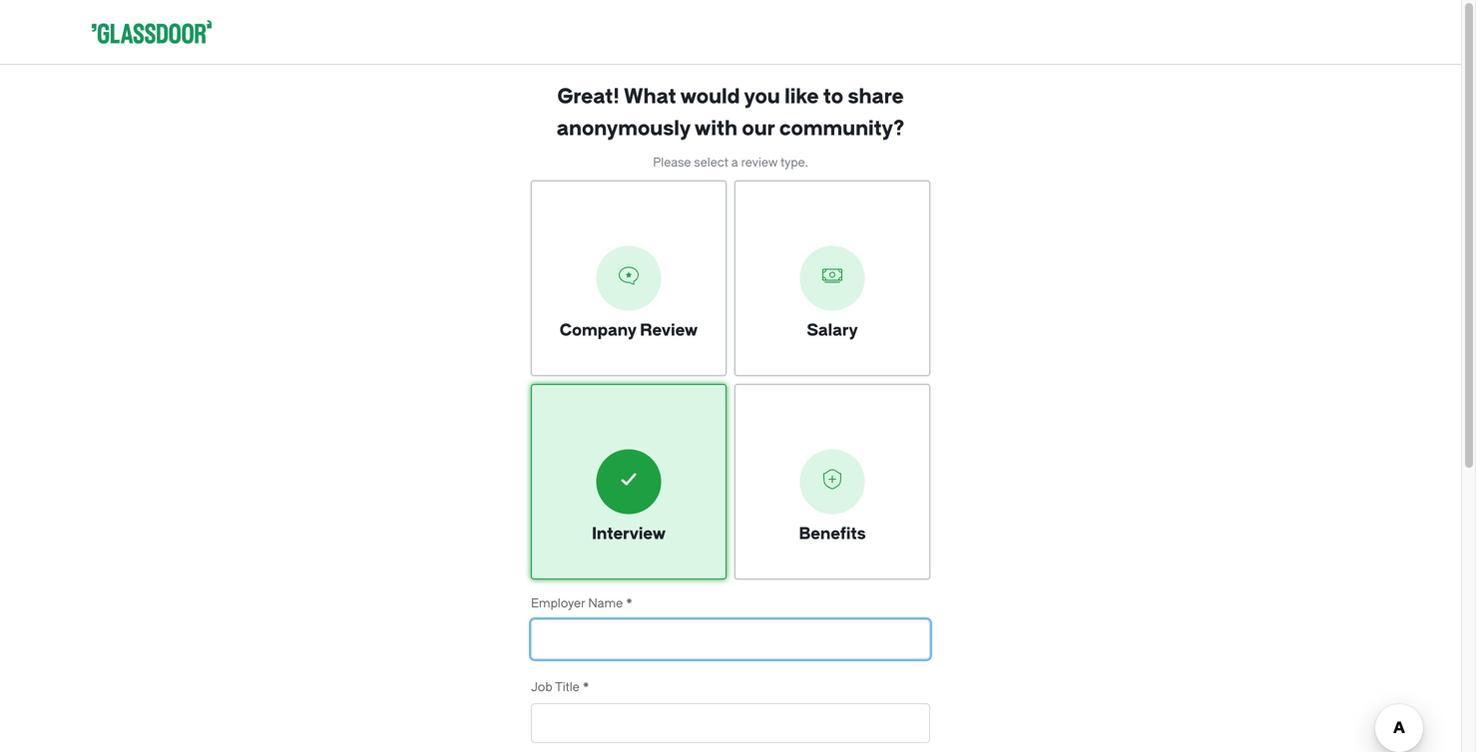 Task type: describe. For each thing, give the bounding box(es) containing it.
please
[[653, 156, 691, 170]]

employer
[[531, 597, 585, 611]]

great!
[[557, 85, 620, 108]]

review
[[741, 156, 778, 170]]

great! what would you like to share anonymously with our community?
[[557, 85, 905, 140]]

interview button
[[531, 384, 727, 580]]

type.
[[781, 156, 808, 170]]

company review button
[[531, 181, 727, 376]]

you
[[744, 85, 780, 108]]

interview
[[592, 525, 666, 543]]

please select a review type.
[[653, 156, 808, 170]]

job
[[531, 681, 553, 695]]

what
[[624, 85, 676, 108]]

would
[[681, 85, 740, 108]]

share
[[848, 85, 904, 108]]

salary
[[807, 321, 858, 340]]

our
[[742, 117, 775, 140]]

anonymously
[[557, 117, 691, 140]]



Task type: vqa. For each thing, say whether or not it's contained in the screenshot.
select
yes



Task type: locate. For each thing, give the bounding box(es) containing it.
select
[[694, 156, 729, 170]]

* for job title *
[[583, 681, 590, 695]]

0 vertical spatial *
[[626, 597, 633, 611]]

review
[[640, 321, 698, 340]]

employer name *
[[531, 597, 633, 611]]

a
[[732, 156, 738, 170]]

0 horizontal spatial *
[[583, 681, 590, 695]]

title
[[555, 681, 580, 695]]

company
[[560, 321, 637, 340]]

job title *
[[531, 681, 590, 695]]

1 horizontal spatial *
[[626, 597, 633, 611]]

* for employer name *
[[626, 597, 633, 611]]

name
[[588, 597, 623, 611]]

* right 'name'
[[626, 597, 633, 611]]

like
[[785, 85, 819, 108]]

* right title
[[583, 681, 590, 695]]

benefits button
[[735, 384, 931, 580]]

*
[[626, 597, 633, 611], [583, 681, 590, 695]]

community?
[[780, 117, 905, 140]]

1 vertical spatial *
[[583, 681, 590, 695]]

company review
[[560, 321, 698, 340]]

benefits
[[799, 525, 866, 543]]

to
[[824, 85, 844, 108]]

with
[[695, 117, 738, 140]]

salary button
[[735, 181, 931, 376]]

None field
[[531, 620, 931, 668], [531, 704, 931, 752], [531, 620, 931, 668], [531, 704, 931, 752]]



